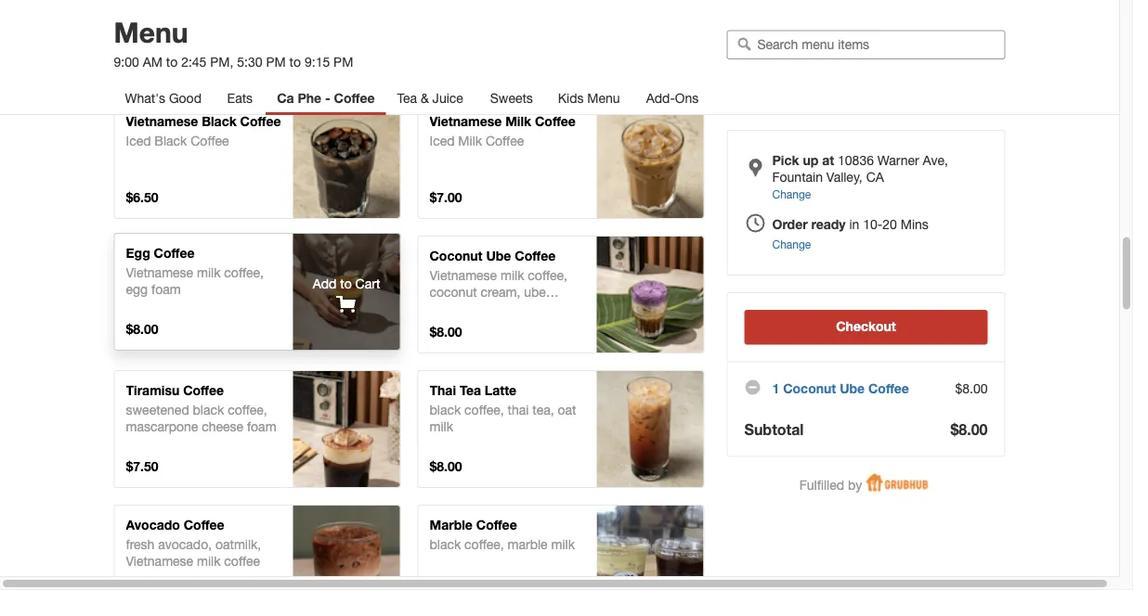 Task type: vqa. For each thing, say whether or not it's contained in the screenshot.


Task type: locate. For each thing, give the bounding box(es) containing it.
10836
[[838, 153, 874, 168]]

oatmilk,
[[215, 537, 261, 553]]

change button down the fountain
[[772, 186, 811, 202]]

1 horizontal spatial ube
[[840, 381, 865, 396]]

1 change from the top
[[772, 188, 811, 201]]

pm right 9:15
[[333, 54, 353, 70]]

0 horizontal spatial pm
[[266, 54, 286, 70]]

0 horizontal spatial coconut
[[430, 248, 483, 264]]

0 vertical spatial menu
[[114, 15, 188, 48]]

add to cart for sweetened black coffee, mascarpone cheese foam
[[313, 413, 380, 429]]

tea
[[397, 91, 417, 106], [460, 383, 481, 398]]

milk down 'sweets'
[[505, 114, 531, 129]]

coffee, inside coconut ube coffee vietnamese milk coffee, coconut cream, ube cream $8.00
[[528, 268, 567, 283]]

1 horizontal spatial foam
[[247, 419, 276, 435]]

0 vertical spatial change
[[772, 188, 811, 201]]

- up good
[[186, 60, 194, 83]]

vietnamese inside egg coffee vietnamese milk coffee, egg foam
[[126, 265, 193, 280]]

coffee, inside thai tea latte black coffee, thai tea, oat milk
[[464, 403, 504, 418]]

at
[[822, 153, 834, 168]]

0 vertical spatial foam
[[151, 282, 181, 297]]

egg
[[126, 246, 150, 261]]

1 vertical spatial tea
[[460, 383, 481, 398]]

coffee left &
[[334, 91, 375, 106]]

checkout button
[[744, 310, 988, 345]]

change down the fountain
[[772, 188, 811, 201]]

1 vertical spatial ube
[[840, 381, 865, 396]]

kids
[[558, 91, 584, 106]]

ube
[[486, 248, 511, 264], [840, 381, 865, 396]]

change button for order ready
[[772, 236, 811, 253]]

0 horizontal spatial -
[[186, 60, 194, 83]]

phe down 9:15
[[298, 91, 321, 106]]

ube inside coconut ube coffee vietnamese milk coffee, coconut cream, ube cream $8.00
[[486, 248, 511, 264]]

iced down juice
[[430, 133, 455, 149]]

-
[[186, 60, 194, 83], [325, 91, 330, 106]]

coffee down 'sweets'
[[486, 133, 524, 149]]

1 horizontal spatial ca
[[277, 91, 294, 106]]

0 horizontal spatial ca
[[114, 60, 139, 83]]

coffee, for tiramisu coffee sweetened black coffee, mascarpone cheese foam
[[228, 403, 267, 418]]

0 horizontal spatial ca phe - coffee
[[114, 60, 261, 83]]

marble
[[430, 518, 473, 533]]

24 cart image for iced milk coffee
[[639, 161, 661, 184]]

change down order
[[772, 238, 811, 251]]

0 vertical spatial change button
[[772, 186, 811, 202]]

1 horizontal spatial milk
[[505, 114, 531, 129]]

5:30
[[237, 54, 262, 70]]

milk
[[197, 265, 221, 280], [501, 268, 524, 283], [430, 419, 453, 435], [551, 537, 575, 553], [197, 554, 221, 569]]

coffee inside coconut ube coffee vietnamese milk coffee, coconut cream, ube cream $8.00
[[515, 248, 556, 264]]

black up cheese
[[193, 403, 224, 418]]

tea inside thai tea latte black coffee, thai tea, oat milk
[[460, 383, 481, 398]]

1 vertical spatial coconut
[[783, 381, 836, 396]]

1 change button from the top
[[772, 186, 811, 202]]

0 vertical spatial milk
[[505, 114, 531, 129]]

coffee inside 'tab list'
[[334, 91, 375, 106]]

avocado coffee fresh avocado, oatmilk, vietnamese milk coffee
[[126, 518, 261, 569]]

iced inside vietnamese black coffee iced black coffee
[[126, 133, 151, 149]]

vietnamese down fresh
[[126, 554, 193, 569]]

milk inside avocado coffee fresh avocado, oatmilk, vietnamese milk coffee
[[197, 554, 221, 569]]

vietnamese black coffee iced black coffee
[[126, 114, 281, 149]]

24 cart image
[[335, 161, 358, 184], [639, 161, 661, 184], [639, 296, 661, 318], [639, 431, 661, 453], [335, 565, 358, 588], [639, 565, 661, 588]]

coconut up coconut
[[430, 248, 483, 264]]

1 horizontal spatial coconut
[[783, 381, 836, 396]]

sweetened
[[126, 403, 189, 418]]

pm right '5:30'
[[266, 54, 286, 70]]

change for order ready
[[772, 238, 811, 251]]

0 horizontal spatial ube
[[486, 248, 511, 264]]

milk down juice
[[458, 133, 482, 149]]

0 horizontal spatial milk
[[458, 133, 482, 149]]

1 vertical spatial change
[[772, 238, 811, 251]]

iced down what's
[[126, 133, 151, 149]]

ca left am
[[114, 60, 139, 83]]

milk inside thai tea latte black coffee, thai tea, oat milk
[[430, 419, 453, 435]]

iced inside vietnamese milk coffee iced milk coffee
[[430, 133, 455, 149]]

coconut
[[430, 285, 477, 300]]

0 horizontal spatial menu
[[114, 15, 188, 48]]

0 vertical spatial ca
[[114, 60, 139, 83]]

ube down checkout button
[[840, 381, 865, 396]]

ube up cream,
[[486, 248, 511, 264]]

2 change button from the top
[[772, 236, 811, 253]]

coconut right 1
[[783, 381, 836, 396]]

foam right cheese
[[247, 419, 276, 435]]

milk
[[505, 114, 531, 129], [458, 133, 482, 149]]

tea left &
[[397, 91, 417, 106]]

coffee right the egg
[[154, 246, 195, 261]]

0 vertical spatial ca phe - coffee
[[114, 60, 261, 83]]

20
[[883, 216, 897, 232]]

add to cart for iced milk coffee
[[616, 144, 684, 159]]

$8.00
[[126, 322, 158, 337], [430, 325, 462, 340], [955, 381, 988, 396], [951, 421, 988, 439], [430, 459, 462, 475]]

coffee,
[[224, 265, 264, 280], [528, 268, 567, 283], [228, 403, 267, 418], [464, 403, 504, 418], [464, 537, 504, 553]]

2 iced from the left
[[430, 133, 455, 149]]

coffee down good
[[191, 133, 229, 149]]

black inside thai tea latte black coffee, thai tea, oat milk
[[430, 403, 461, 418]]

vietnamese milk coffee iced milk coffee
[[430, 114, 576, 149]]

ca
[[114, 60, 139, 83], [277, 91, 294, 106]]

24 cart image
[[335, 431, 358, 453]]

good
[[169, 91, 202, 106]]

coffee
[[199, 60, 261, 83], [334, 91, 375, 106], [240, 114, 281, 129], [535, 114, 576, 129], [191, 133, 229, 149], [486, 133, 524, 149], [154, 246, 195, 261], [515, 248, 556, 264], [868, 381, 909, 396], [183, 383, 224, 398], [184, 518, 224, 533], [476, 518, 517, 533]]

0 horizontal spatial black
[[155, 133, 187, 149]]

1 vertical spatial foam
[[247, 419, 276, 435]]

foam right "egg"
[[151, 282, 181, 297]]

black down the thai
[[430, 403, 461, 418]]

add for iced milk coffee
[[616, 144, 640, 159]]

vietnamese down juice
[[430, 114, 502, 129]]

checkout
[[836, 319, 896, 334]]

10836 warner ave, fountain valley, ca
[[772, 153, 948, 185]]

cart
[[355, 144, 380, 159], [659, 144, 684, 159], [355, 276, 380, 291], [659, 279, 684, 294], [355, 413, 380, 429], [659, 413, 684, 429], [355, 548, 380, 563], [659, 548, 684, 563]]

2 change from the top
[[772, 238, 811, 251]]

1 coconut ube coffee
[[772, 381, 909, 396]]

coffee up 'marble' at the left bottom of the page
[[476, 518, 517, 533]]

change button
[[772, 186, 811, 202], [772, 236, 811, 253]]

1 vertical spatial -
[[325, 91, 330, 106]]

menu right 'kids'
[[587, 91, 620, 106]]

tea right the thai
[[460, 383, 481, 398]]

ca
[[866, 169, 884, 185]]

menu inside menu 9:00 am to 2:45 pm, 5:30 pm to 9:15 pm
[[114, 15, 188, 48]]

coffee inside tiramisu coffee sweetened black coffee, mascarpone cheese foam
[[183, 383, 224, 398]]

1 vertical spatial milk
[[458, 133, 482, 149]]

warner
[[878, 153, 919, 168]]

vietnamese up "egg"
[[126, 265, 193, 280]]

vietnamese up coconut
[[430, 268, 497, 283]]

what's good
[[125, 91, 202, 106]]

sweets
[[490, 91, 533, 106]]

mascarpone
[[126, 419, 198, 435]]

coffee inside marble coffee black coffee, marble milk
[[476, 518, 517, 533]]

foam
[[151, 282, 181, 297], [247, 419, 276, 435]]

Search menu items text field
[[757, 36, 996, 53]]

coffee up avocado,
[[184, 518, 224, 533]]

black down eats
[[202, 114, 237, 129]]

black down marble
[[430, 537, 461, 553]]

chicken xiu mai image
[[293, 0, 400, 8]]

phe up 'what's good'
[[145, 60, 181, 83]]

ca phe - coffee down 9:15
[[277, 91, 375, 106]]

egg coffee vietnamese milk coffee, egg foam
[[126, 246, 264, 297]]

0 horizontal spatial phe
[[145, 60, 181, 83]]

black down 'what's good'
[[155, 133, 187, 149]]

1 vertical spatial ca phe - coffee
[[277, 91, 375, 106]]

1 horizontal spatial pm
[[333, 54, 353, 70]]

coffee, inside egg coffee vietnamese milk coffee, egg foam
[[224, 265, 264, 280]]

1 horizontal spatial black
[[202, 114, 237, 129]]

vietnamese
[[126, 114, 198, 129], [430, 114, 502, 129], [126, 265, 193, 280], [430, 268, 497, 283], [126, 554, 193, 569]]

ca phe - coffee up good
[[114, 60, 261, 83]]

1 vertical spatial phe
[[298, 91, 321, 106]]

1 vertical spatial menu
[[587, 91, 620, 106]]

1 vertical spatial ca
[[277, 91, 294, 106]]

add
[[313, 144, 337, 159], [616, 144, 640, 159], [313, 276, 337, 291], [616, 279, 640, 294], [313, 413, 337, 429], [616, 413, 640, 429], [313, 548, 337, 563], [616, 548, 640, 563]]

cart for iced black coffee
[[355, 144, 380, 159]]

egg
[[126, 282, 148, 297]]

tab list
[[114, 82, 780, 115]]

cart for iced milk coffee
[[659, 144, 684, 159]]

0 vertical spatial ube
[[486, 248, 511, 264]]

avocado
[[126, 518, 180, 533]]

1 horizontal spatial tea
[[460, 383, 481, 398]]

coffee up cheese
[[183, 383, 224, 398]]

menu
[[114, 15, 188, 48], [587, 91, 620, 106]]

iced for vietnamese black coffee iced black coffee
[[126, 133, 151, 149]]

phe
[[145, 60, 181, 83], [298, 91, 321, 106]]

0 horizontal spatial foam
[[151, 282, 181, 297]]

24 cart image for black coffee, thai tea, oat milk
[[639, 431, 661, 453]]

1 vertical spatial black
[[155, 133, 187, 149]]

coffee, inside tiramisu coffee sweetened black coffee, mascarpone cheese foam
[[228, 403, 267, 418]]

black inside tiramisu coffee sweetened black coffee, mascarpone cheese foam
[[193, 403, 224, 418]]

oat
[[558, 403, 576, 418]]

avocado,
[[158, 537, 212, 553]]

coffee up ube
[[515, 248, 556, 264]]

0 horizontal spatial iced
[[126, 133, 151, 149]]

1 horizontal spatial -
[[325, 91, 330, 106]]

fulfilled
[[799, 477, 844, 493]]

2:45
[[181, 54, 207, 70]]

juice
[[432, 91, 463, 106]]

0 vertical spatial black
[[202, 114, 237, 129]]

black
[[193, 403, 224, 418], [430, 403, 461, 418], [430, 537, 461, 553]]

pm,
[[210, 54, 234, 70]]

by
[[848, 477, 862, 493]]

1 vertical spatial change button
[[772, 236, 811, 253]]

coffee down checkout button
[[868, 381, 909, 396]]

black for coffee
[[193, 403, 224, 418]]

pm
[[266, 54, 286, 70], [333, 54, 353, 70]]

change
[[772, 188, 811, 201], [772, 238, 811, 251]]

$6.50
[[126, 190, 158, 205]]

vietnamese down 'what's good'
[[126, 114, 198, 129]]

ca phe - coffee
[[114, 60, 261, 83], [277, 91, 375, 106]]

eats
[[227, 91, 253, 106]]

menu 9:00 am to 2:45 pm, 5:30 pm to 9:15 pm
[[114, 15, 353, 70]]

black for tea
[[430, 403, 461, 418]]

1 horizontal spatial ca phe - coffee
[[277, 91, 375, 106]]

change button for pick up at
[[772, 186, 811, 202]]

vietnamese inside vietnamese milk coffee iced milk coffee
[[430, 114, 502, 129]]

menu up am
[[114, 15, 188, 48]]

change button down order
[[772, 236, 811, 253]]

cart for black coffee, thai tea, oat milk
[[659, 413, 684, 429]]

1 horizontal spatial menu
[[587, 91, 620, 106]]

iced
[[126, 133, 151, 149], [430, 133, 455, 149]]

coconut
[[430, 248, 483, 264], [783, 381, 836, 396]]

1 pm from the left
[[266, 54, 286, 70]]

add to cart
[[313, 144, 380, 159], [616, 144, 684, 159], [313, 276, 380, 291], [616, 279, 684, 294], [313, 413, 380, 429], [616, 413, 684, 429], [313, 548, 380, 563], [616, 548, 684, 563]]

1 horizontal spatial phe
[[298, 91, 321, 106]]

vietnamese inside coconut ube coffee vietnamese milk coffee, coconut cream, ube cream $8.00
[[430, 268, 497, 283]]

0 vertical spatial tea
[[397, 91, 417, 106]]

am
[[143, 54, 162, 70]]

- down 9:15
[[325, 91, 330, 106]]

0 vertical spatial coconut
[[430, 248, 483, 264]]

1 iced from the left
[[126, 133, 151, 149]]

thai tea latte black coffee, thai tea, oat milk
[[430, 383, 576, 435]]

ca right eats
[[277, 91, 294, 106]]

tea,
[[532, 403, 554, 418]]

0 horizontal spatial tea
[[397, 91, 417, 106]]

1 horizontal spatial iced
[[430, 133, 455, 149]]



Task type: describe. For each thing, give the bounding box(es) containing it.
latte
[[485, 383, 516, 398]]

order
[[772, 216, 808, 232]]

tiramisu coffee sweetened black coffee, mascarpone cheese foam
[[126, 383, 276, 435]]

foam inside tiramisu coffee sweetened black coffee, mascarpone cheese foam
[[247, 419, 276, 435]]

coconut ube coffee vietnamese milk coffee, coconut cream, ube cream $8.00
[[430, 248, 567, 340]]

cart for vietnamese milk coffee, egg foam
[[355, 276, 380, 291]]

1
[[772, 381, 780, 396]]

add-ons
[[646, 91, 699, 106]]

coffee inside egg coffee vietnamese milk coffee, egg foam
[[154, 246, 195, 261]]

what's
[[125, 91, 165, 106]]

change for pick up at
[[772, 188, 811, 201]]

fresh
[[126, 537, 155, 553]]

coffee, for egg coffee vietnamese milk coffee, egg foam
[[224, 265, 264, 280]]

iced for vietnamese milk coffee iced milk coffee
[[430, 133, 455, 149]]

add to cart for vietnamese milk coffee, coconut cream, ube cream
[[616, 279, 684, 294]]

coconut inside coconut ube coffee vietnamese milk coffee, coconut cream, ube cream $8.00
[[430, 248, 483, 264]]

add to cart for black coffee, thai tea, oat milk
[[616, 413, 684, 429]]

cart for sweetened black coffee, mascarpone cheese foam
[[355, 413, 380, 429]]

add for vietnamese milk coffee, egg foam
[[313, 276, 337, 291]]

24 cart image for iced black coffee
[[335, 161, 358, 184]]

add for black coffee, thai tea, oat milk
[[616, 413, 640, 429]]

vietnamese inside vietnamese black coffee iced black coffee
[[126, 114, 198, 129]]

10-
[[863, 216, 883, 232]]

add to cart for iced black coffee
[[313, 144, 380, 159]]

milk inside egg coffee vietnamese milk coffee, egg foam
[[197, 265, 221, 280]]

tiramisu
[[126, 383, 179, 398]]

order ready in 10-20 mins
[[772, 216, 929, 232]]

- inside 'tab list'
[[325, 91, 330, 106]]

add to cart for vietnamese milk coffee, egg foam
[[313, 276, 380, 291]]

pick up at
[[772, 153, 834, 168]]

2 pm from the left
[[333, 54, 353, 70]]

milk inside coconut ube coffee vietnamese milk coffee, coconut cream, ube cream $8.00
[[501, 268, 524, 283]]

ready
[[811, 216, 846, 232]]

$8.00 inside coconut ube coffee vietnamese milk coffee, coconut cream, ube cream $8.00
[[430, 325, 462, 340]]

milk inside marble coffee black coffee, marble milk
[[551, 537, 575, 553]]

cream
[[430, 301, 466, 317]]

marble coffee black coffee, marble milk
[[430, 518, 575, 553]]

$7.00
[[430, 190, 462, 205]]

cheese
[[202, 419, 243, 435]]

add for vietnamese milk coffee, coconut cream, ube cream
[[616, 279, 640, 294]]

subtotal
[[744, 421, 804, 439]]

24 cart image for vietnamese milk coffee, coconut cream, ube cream
[[639, 296, 661, 318]]

add for sweetened black coffee, mascarpone cheese foam
[[313, 413, 337, 429]]

ube
[[524, 285, 546, 300]]

ave,
[[923, 153, 948, 168]]

coffee
[[224, 554, 260, 569]]

phe inside 'tab list'
[[298, 91, 321, 106]]

9:00
[[114, 54, 139, 70]]

$7.50
[[126, 459, 158, 475]]

tab list containing what's good
[[114, 82, 780, 115]]

coffee down 'kids'
[[535, 114, 576, 129]]

foam inside egg coffee vietnamese milk coffee, egg foam
[[151, 282, 181, 297]]

coffee, inside marble coffee black coffee, marble milk
[[464, 537, 504, 553]]

up
[[803, 153, 818, 168]]

mins
[[901, 216, 929, 232]]

valley,
[[826, 169, 863, 185]]

add for iced black coffee
[[313, 144, 337, 159]]

9:15
[[305, 54, 330, 70]]

menu inside 'tab list'
[[587, 91, 620, 106]]

add-
[[646, 91, 675, 106]]

&
[[421, 91, 429, 106]]

cream,
[[481, 285, 520, 300]]

fountain
[[772, 169, 823, 185]]

ons
[[675, 91, 699, 106]]

black inside marble coffee black coffee, marble milk
[[430, 537, 461, 553]]

coffee up eats
[[199, 60, 261, 83]]

tea & juice
[[397, 91, 463, 106]]

fulfilled by
[[799, 477, 862, 493]]

vietnamese inside avocado coffee fresh avocado, oatmilk, vietnamese milk coffee
[[126, 554, 193, 569]]

kids menu
[[558, 91, 620, 106]]

0 vertical spatial -
[[186, 60, 194, 83]]

tea inside 'tab list'
[[397, 91, 417, 106]]

coffee down eats
[[240, 114, 281, 129]]

cart for vietnamese milk coffee, coconut cream, ube cream
[[659, 279, 684, 294]]

thai
[[430, 383, 456, 398]]

marble
[[508, 537, 548, 553]]

chicken xiu mai menu item
[[114, 0, 401, 9]]

0 vertical spatial phe
[[145, 60, 181, 83]]

coffee, for thai tea latte black coffee, thai tea, oat milk
[[464, 403, 504, 418]]

in
[[849, 216, 859, 232]]

pick
[[772, 153, 799, 168]]

thai
[[508, 403, 529, 418]]

coffee inside avocado coffee fresh avocado, oatmilk, vietnamese milk coffee
[[184, 518, 224, 533]]



